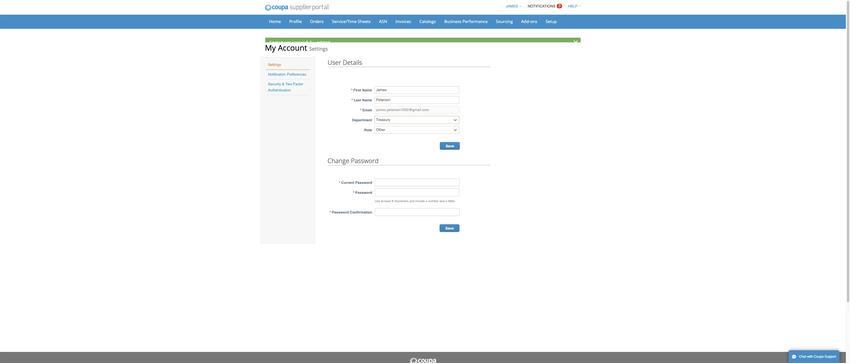 Task type: vqa. For each thing, say whether or not it's contained in the screenshot.
Sourcing link
yes



Task type: locate. For each thing, give the bounding box(es) containing it.
navigation
[[504, 1, 581, 12]]

invoices
[[396, 19, 411, 24]]

settings up notification
[[268, 56, 281, 60]]

password for change password
[[351, 150, 379, 159]]

a left letter.
[[446, 193, 447, 197]]

characters
[[394, 193, 409, 197]]

* for details
[[352, 92, 353, 96]]

password
[[351, 150, 379, 159], [355, 184, 372, 189]]

user details
[[328, 52, 362, 60]]

include
[[415, 193, 425, 197]]

None password field
[[375, 172, 460, 180], [375, 182, 460, 190], [375, 202, 460, 210], [375, 172, 460, 180], [375, 182, 460, 190], [375, 202, 460, 210]]

1 vertical spatial save
[[446, 220, 454, 224]]

performance
[[463, 19, 488, 24]]

1 horizontal spatial and
[[440, 193, 445, 197]]

and left include in the left of the page
[[409, 193, 415, 197]]

asn link
[[376, 17, 391, 26]]

1 save button from the top
[[440, 136, 460, 144]]

2 save from the top
[[446, 220, 454, 224]]

1 a from the left
[[426, 193, 428, 197]]

*
[[352, 92, 353, 96], [360, 102, 362, 106], [353, 184, 355, 189]]

1 and from the left
[[409, 193, 415, 197]]

None text field
[[375, 80, 459, 88], [375, 90, 459, 98], [375, 100, 459, 108], [375, 80, 459, 88], [375, 90, 459, 98], [375, 100, 459, 108]]

notification preferences link
[[268, 66, 306, 70]]

1 vertical spatial password
[[355, 184, 372, 189]]

0 vertical spatial settings
[[309, 39, 328, 46]]

factor
[[293, 76, 304, 80]]

home
[[269, 19, 281, 24]]

catalogs link
[[416, 17, 440, 26]]

1 horizontal spatial settings
[[309, 39, 328, 46]]

0 horizontal spatial and
[[409, 193, 415, 197]]

account
[[278, 36, 307, 47]]

save for 1st save button from the top of the page
[[446, 138, 454, 142]]

chat with coupa support
[[799, 355, 837, 359]]

2 a from the left
[[446, 193, 447, 197]]

notifications 0
[[528, 4, 561, 8]]

2 vertical spatial *
[[353, 184, 355, 189]]

add-ons
[[521, 19, 538, 24]]

2 save button from the top
[[440, 218, 460, 226]]

invoices link
[[392, 17, 415, 26]]

at
[[381, 193, 384, 197]]

james
[[506, 4, 518, 8]]

settings up 'user'
[[309, 39, 328, 46]]

with
[[807, 355, 813, 359]]

settings inside my account settings
[[309, 39, 328, 46]]

0 vertical spatial *
[[352, 92, 353, 96]]

save
[[446, 138, 454, 142], [446, 220, 454, 224]]

password for * password
[[355, 184, 372, 189]]

sourcing
[[496, 19, 513, 24]]

0 horizontal spatial settings
[[268, 56, 281, 60]]

chat with coupa support button
[[789, 351, 840, 363]]

* last name
[[352, 92, 372, 96]]

department
[[352, 112, 372, 116]]

a
[[426, 193, 428, 197], [446, 193, 447, 197]]

change password
[[328, 150, 379, 159]]

save button
[[440, 136, 460, 144], [440, 218, 460, 226]]

0 vertical spatial password
[[351, 150, 379, 159]]

a right include in the left of the page
[[426, 193, 428, 197]]

catalogs
[[420, 19, 436, 24]]

business performance link
[[441, 17, 491, 26]]

1 vertical spatial save button
[[440, 218, 460, 226]]

1 vertical spatial coupa supplier portal image
[[409, 358, 437, 363]]

service/time sheets
[[332, 19, 371, 24]]

and right "number"
[[440, 193, 445, 197]]

security & two-factor authentication
[[268, 76, 304, 86]]

1 horizontal spatial a
[[446, 193, 447, 197]]

0 horizontal spatial coupa supplier portal image
[[261, 1, 332, 15]]

authentication
[[268, 82, 291, 86]]

least
[[385, 193, 391, 197]]

settings
[[309, 39, 328, 46], [268, 56, 281, 60]]

service/time
[[332, 19, 357, 24]]

my account settings
[[265, 36, 328, 47]]

setup
[[546, 19, 557, 24]]

profile link
[[286, 17, 305, 26]]

business
[[444, 19, 462, 24]]

use at least 8 characters and include a number and a letter.
[[375, 193, 456, 197]]

0 horizontal spatial a
[[426, 193, 428, 197]]

0 vertical spatial save
[[446, 138, 454, 142]]

2 and from the left
[[440, 193, 445, 197]]

home link
[[266, 17, 285, 26]]

coupa supplier portal image
[[261, 1, 332, 15], [409, 358, 437, 363]]

name
[[362, 92, 372, 96]]

change
[[328, 150, 349, 159]]

1 vertical spatial settings
[[268, 56, 281, 60]]

and
[[409, 193, 415, 197], [440, 193, 445, 197]]

email
[[362, 102, 372, 106]]

0 vertical spatial save button
[[440, 136, 460, 144]]

notifications
[[528, 4, 556, 8]]

1 save from the top
[[446, 138, 454, 142]]

1 vertical spatial *
[[360, 102, 362, 106]]



Task type: describe. For each thing, give the bounding box(es) containing it.
notification
[[268, 66, 286, 70]]

profile
[[289, 19, 302, 24]]

notification preferences
[[268, 66, 306, 70]]

chat
[[799, 355, 806, 359]]

user
[[328, 52, 341, 60]]

0 vertical spatial coupa supplier portal image
[[261, 1, 332, 15]]

* password
[[353, 184, 372, 189]]

&
[[282, 76, 285, 80]]

ons
[[530, 19, 538, 24]]

help link
[[566, 4, 581, 8]]

save for second save button from the top
[[446, 220, 454, 224]]

help
[[568, 4, 578, 8]]

8
[[392, 193, 394, 197]]

setup link
[[542, 17, 561, 26]]

service/time sheets link
[[328, 17, 375, 26]]

details
[[343, 52, 362, 60]]

letter.
[[448, 193, 456, 197]]

role
[[364, 122, 372, 126]]

* email
[[360, 102, 372, 106]]

add-
[[521, 19, 530, 24]]

coupa
[[814, 355, 824, 359]]

last
[[354, 92, 361, 96]]

0
[[559, 4, 561, 8]]

add-ons link
[[518, 17, 541, 26]]

* for password
[[353, 184, 355, 189]]

settings link
[[268, 56, 281, 60]]

number
[[428, 193, 439, 197]]

sourcing link
[[493, 17, 517, 26]]

preferences
[[287, 66, 306, 70]]

security & two-factor authentication link
[[268, 76, 304, 86]]

orders
[[310, 19, 324, 24]]

orders link
[[307, 17, 327, 26]]

navigation containing notifications 0
[[504, 1, 581, 12]]

my
[[265, 36, 276, 47]]

security
[[268, 76, 281, 80]]

1 horizontal spatial coupa supplier portal image
[[409, 358, 437, 363]]

james link
[[504, 4, 521, 8]]

two-
[[286, 76, 293, 80]]

business performance
[[444, 19, 488, 24]]

asn
[[379, 19, 387, 24]]

support
[[825, 355, 837, 359]]

sheets
[[358, 19, 371, 24]]

use
[[375, 193, 380, 197]]



